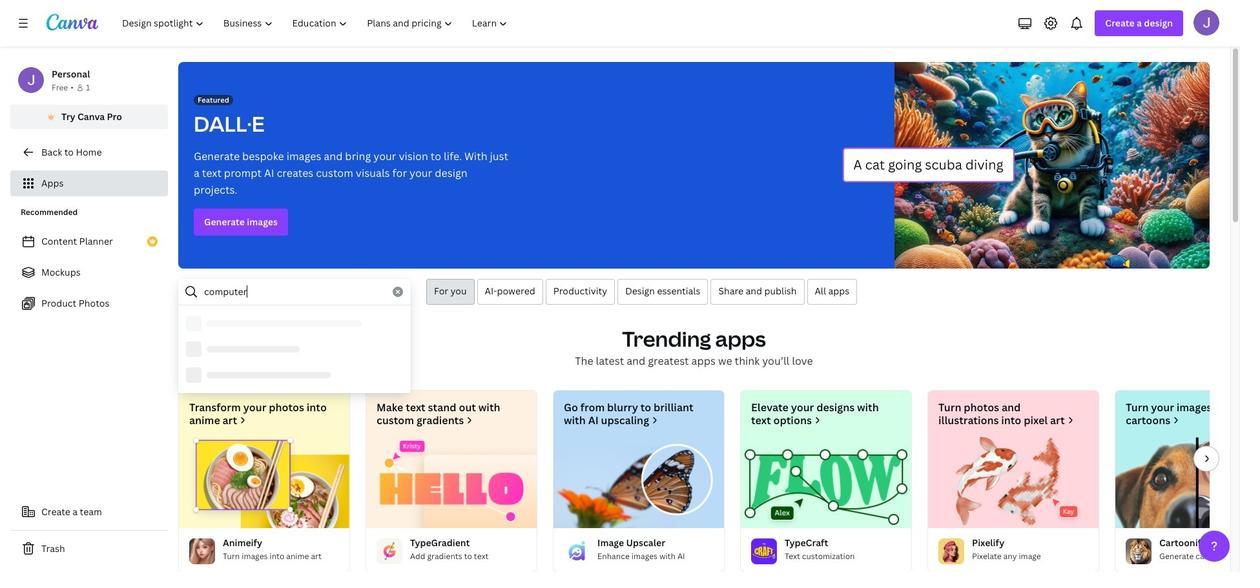 Task type: describe. For each thing, give the bounding box(es) containing it.
1 vertical spatial typecraft image
[[751, 539, 777, 564]]

top level navigation element
[[114, 10, 519, 36]]

pixelify image
[[938, 539, 964, 564]]

1 vertical spatial cartoonify image
[[1126, 539, 1152, 564]]

1 vertical spatial image upscaler image
[[564, 539, 590, 564]]

an image with a cursor next to a text box containing the prompt "a cat going scuba diving" to generate an image. the generated image of a cat doing scuba diving is behind the text box. image
[[842, 62, 1210, 269]]

0 vertical spatial animeify image
[[179, 437, 349, 528]]

0 vertical spatial typecraft image
[[741, 437, 911, 528]]

1 vertical spatial typegradient image
[[377, 539, 402, 564]]

jacob simon image
[[1194, 10, 1219, 36]]

0 vertical spatial image upscaler image
[[554, 437, 724, 528]]



Task type: locate. For each thing, give the bounding box(es) containing it.
0 vertical spatial typegradient image
[[366, 437, 537, 528]]

animeify image
[[179, 437, 349, 528], [189, 539, 215, 564]]

pixelify image
[[928, 437, 1099, 528]]

1 vertical spatial animeify image
[[189, 539, 215, 564]]

0 vertical spatial cartoonify image
[[1115, 437, 1240, 528]]

typecraft image
[[741, 437, 911, 528], [751, 539, 777, 564]]

Input field to search for apps search field
[[204, 280, 385, 304]]

image upscaler image
[[554, 437, 724, 528], [564, 539, 590, 564]]

typegradient image
[[366, 437, 537, 528], [377, 539, 402, 564]]

cartoonify image
[[1115, 437, 1240, 528], [1126, 539, 1152, 564]]

list
[[10, 229, 168, 316]]



Task type: vqa. For each thing, say whether or not it's contained in the screenshot.
education creator link
no



